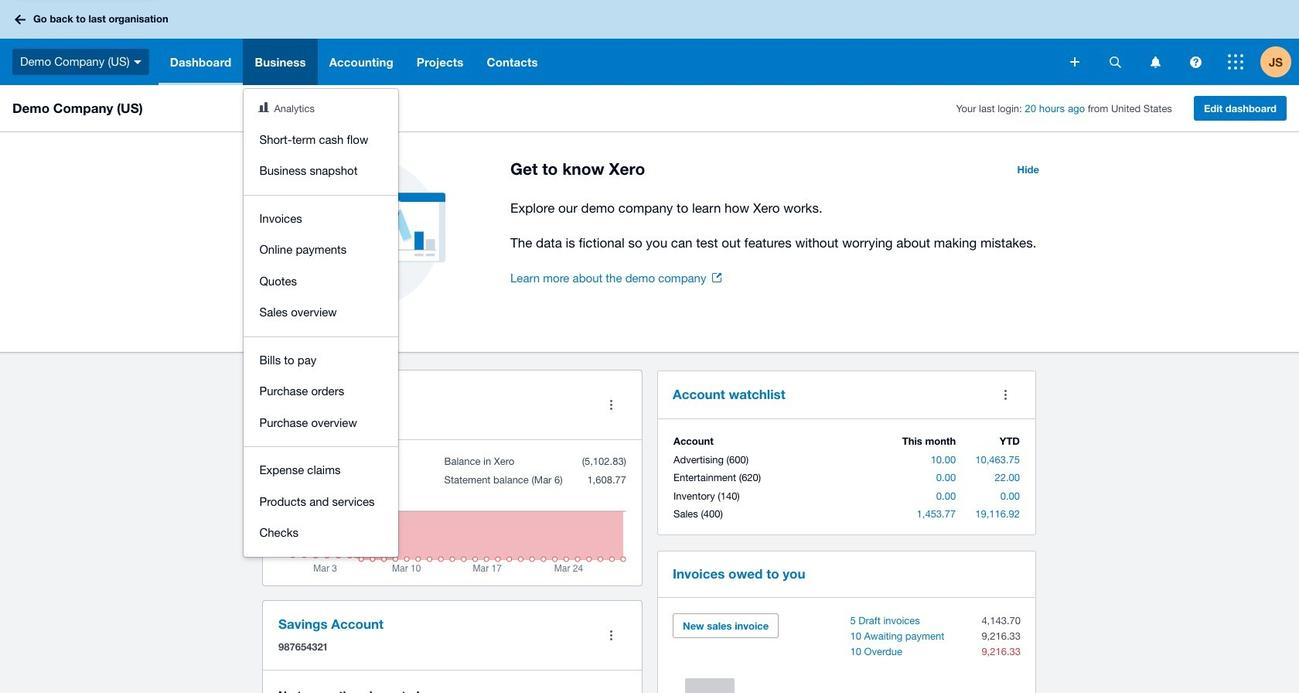 Task type: describe. For each thing, give the bounding box(es) containing it.
header chart image
[[259, 102, 270, 112]]

1 horizontal spatial svg image
[[1151, 56, 1161, 68]]

2 manage menu toggle image from the top
[[596, 620, 627, 651]]

2 horizontal spatial svg image
[[1190, 56, 1202, 68]]



Task type: vqa. For each thing, say whether or not it's contained in the screenshot.
banner
yes



Task type: locate. For each thing, give the bounding box(es) containing it.
0 horizontal spatial svg image
[[134, 60, 141, 64]]

group
[[244, 89, 399, 557]]

banner
[[0, 0, 1300, 557]]

1 manage menu toggle image from the top
[[596, 389, 627, 420]]

svg image
[[1151, 56, 1161, 68], [1190, 56, 1202, 68], [134, 60, 141, 64]]

manage menu toggle image
[[596, 389, 627, 420], [596, 620, 627, 651]]

intro banner body element
[[511, 197, 1049, 254]]

1 vertical spatial manage menu toggle image
[[596, 620, 627, 651]]

0 vertical spatial manage menu toggle image
[[596, 389, 627, 420]]

svg image
[[15, 14, 26, 24], [1228, 54, 1244, 70], [1110, 56, 1121, 68], [1071, 57, 1080, 67]]

list box
[[244, 89, 399, 557]]



